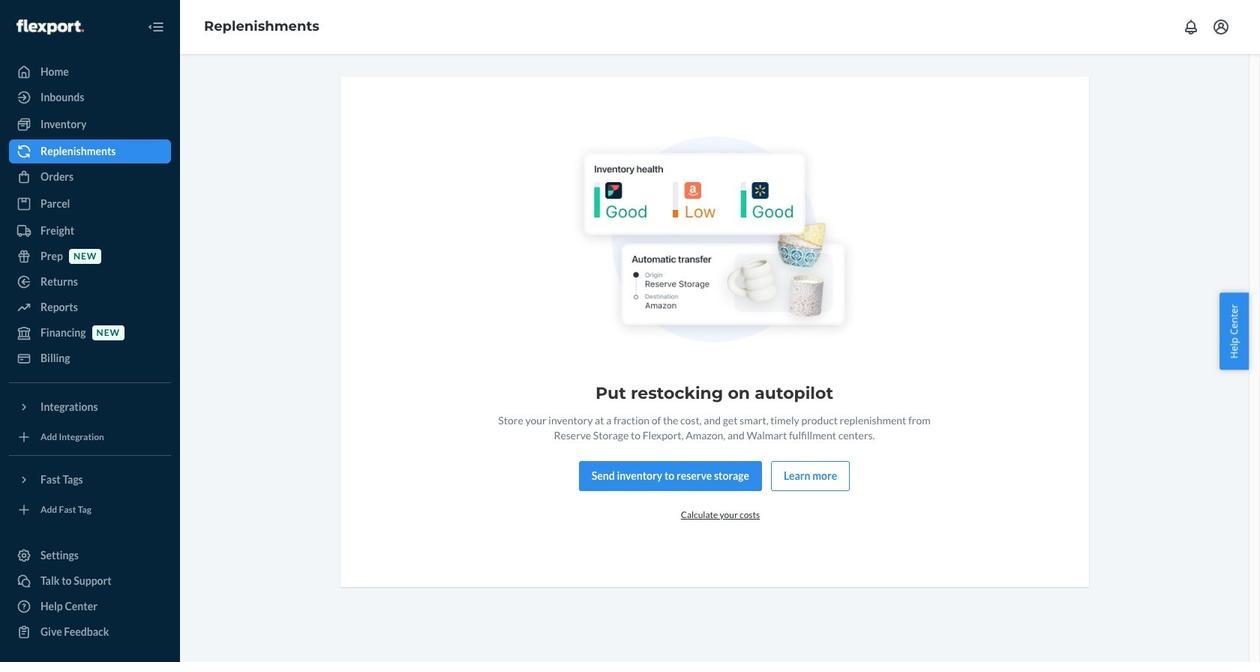 Task type: vqa. For each thing, say whether or not it's contained in the screenshot.
Close Navigation "icon"
yes



Task type: locate. For each thing, give the bounding box(es) containing it.
empty list image
[[570, 137, 860, 349]]

open account menu image
[[1212, 18, 1230, 36]]



Task type: describe. For each thing, give the bounding box(es) containing it.
open notifications image
[[1182, 18, 1200, 36]]

flexport logo image
[[17, 19, 84, 34]]

close navigation image
[[147, 18, 165, 36]]



